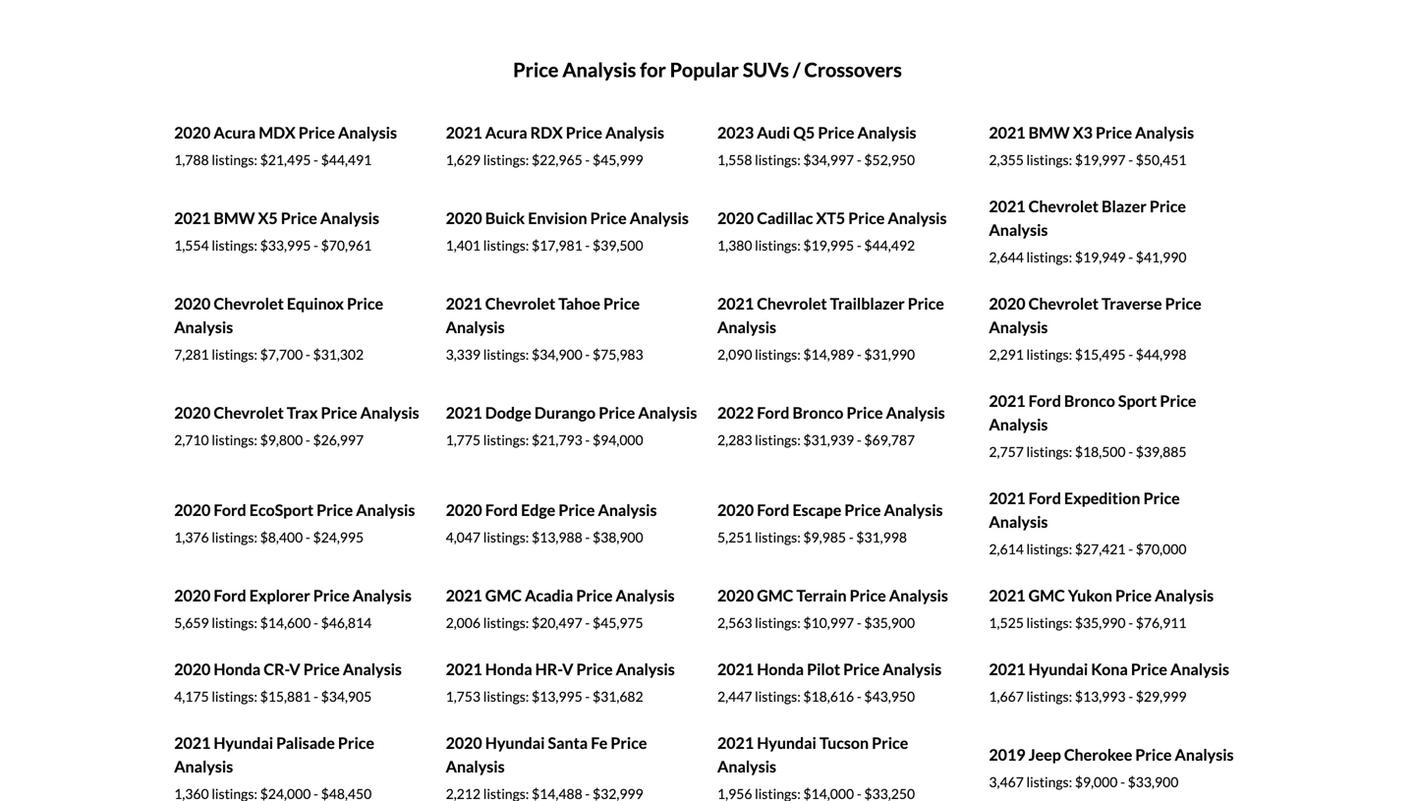 Task type: vqa. For each thing, say whether or not it's contained in the screenshot.
MINI related to 2023 MINI Cooper Clubman
no



Task type: locate. For each thing, give the bounding box(es) containing it.
analysis up $31,682 at the left bottom of page
[[616, 660, 675, 679]]

analysis inside '2021 gmc yukon price analysis 1,525 listings: $35,990 - $76,911'
[[1155, 586, 1214, 605]]

2020 down 1,753
[[446, 734, 482, 753]]

2021 for 2021 chevrolet tahoe price analysis
[[446, 294, 482, 313]]

1 v from the left
[[289, 660, 301, 679]]

- for 2021 bmw x5 price analysis
[[314, 237, 318, 254]]

2021 up 3,339
[[446, 294, 482, 313]]

1 horizontal spatial bmw
[[1029, 123, 1070, 142]]

- for 2020 buick envision price analysis
[[585, 237, 590, 254]]

2020 down 2,644
[[989, 294, 1026, 313]]

analysis up 2,644
[[989, 220, 1048, 240]]

$34,900
[[532, 346, 583, 363]]

2021 inside 2021 bmw x3 price analysis 2,355 listings: $19,997 - $50,451
[[989, 123, 1026, 142]]

chevrolet inside the 2021 chevrolet blazer price analysis 2,644 listings: $19,949 - $41,990
[[1029, 197, 1099, 216]]

2020 ford explorer price analysis 5,659 listings: $14,600 - $46,814
[[174, 586, 412, 631]]

- inside '2021 gmc yukon price analysis 1,525 listings: $35,990 - $76,911'
[[1129, 615, 1134, 631]]

listings: for 2020 acura mdx price analysis
[[212, 152, 258, 168]]

listings: for 2019 jeep cherokee price analysis
[[1027, 774, 1073, 791]]

$34,997
[[804, 152, 854, 168]]

2021 ford expedition price analysis 2,614 listings: $27,421 - $70,000
[[989, 489, 1187, 558]]

2020 inside 2020 chevrolet traverse price analysis 2,291 listings: $15,495 - $44,998
[[989, 294, 1026, 313]]

2021 gmc yukon price analysis link
[[989, 586, 1214, 605]]

- right $8,400
[[306, 529, 310, 546]]

price down the $41,990 on the right top of page
[[1166, 294, 1202, 313]]

2019 jeep cherokee price analysis 3,467 listings: $9,000 - $33,900
[[989, 745, 1234, 791]]

equinox
[[287, 294, 344, 313]]

gmc inside '2021 gmc yukon price analysis 1,525 listings: $35,990 - $76,911'
[[1029, 586, 1066, 605]]

chevrolet inside 2020 chevrolet trax price analysis 2,710 listings: $9,800 - $26,997
[[214, 403, 284, 422]]

analysis down 4,175 at bottom
[[174, 757, 233, 776]]

ford inside 2020 ford edge price analysis 4,047 listings: $13,988 - $38,900
[[485, 501, 518, 520]]

- for 2020 acura mdx price analysis
[[314, 152, 318, 168]]

$31,682
[[593, 688, 644, 705]]

analysis for 2021 gmc acadia price analysis
[[616, 586, 675, 605]]

2020 gmc terrain price analysis link
[[718, 586, 949, 605]]

price up the $45,975
[[576, 586, 613, 605]]

2020 for 2020 ford escape price analysis
[[718, 501, 754, 520]]

cadillac
[[757, 209, 814, 228]]

2021 hyundai kona price analysis link
[[989, 660, 1230, 679]]

0 horizontal spatial bronco
[[793, 403, 844, 422]]

2020 chevrolet trax price analysis link
[[174, 403, 419, 422]]

$10,997
[[804, 615, 854, 631]]

analysis up 2,614
[[989, 512, 1048, 532]]

price inside 2021 honda hr-v price analysis 1,753 listings: $13,995 - $31,682
[[577, 660, 613, 679]]

listings: inside 2020 gmc terrain price analysis 2,563 listings: $10,997 - $35,900
[[755, 615, 801, 631]]

- inside 2021 honda hr-v price analysis 1,753 listings: $13,995 - $31,682
[[585, 688, 590, 705]]

2021 for 2021 gmc yukon price analysis
[[989, 586, 1026, 605]]

2021 down "2,447"
[[718, 734, 754, 753]]

listings: right 2,355 at the right of the page
[[1027, 152, 1073, 168]]

- inside 2021 dodge durango price analysis 1,775 listings: $21,793 - $94,000
[[585, 432, 590, 449]]

price for 2020 ford ecosport price analysis 1,376 listings: $8,400 - $24,995
[[317, 501, 353, 520]]

2020 acura mdx price analysis link
[[174, 123, 397, 142]]

listings: inside the 2020 ford ecosport price analysis 1,376 listings: $8,400 - $24,995
[[212, 529, 258, 546]]

price inside 2020 ford explorer price analysis 5,659 listings: $14,600 - $46,814
[[313, 586, 350, 605]]

q5
[[794, 123, 815, 142]]

acura
[[214, 123, 256, 142], [485, 123, 528, 142]]

price up $31,682 at the left bottom of page
[[577, 660, 613, 679]]

listings: for 2021 hyundai kona price analysis
[[1027, 688, 1073, 705]]

listings: inside 2020 cadillac xt5 price analysis 1,380 listings: $19,995 - $44,492
[[755, 237, 801, 254]]

cr-
[[264, 660, 289, 679]]

price up "$35,900" at bottom right
[[850, 586, 887, 605]]

analysis up $34,905
[[343, 660, 402, 679]]

price for 2021 bmw x3 price analysis 2,355 listings: $19,997 - $50,451
[[1096, 123, 1133, 142]]

edge
[[521, 501, 556, 520]]

analysis inside 2021 bmw x3 price analysis 2,355 listings: $19,997 - $50,451
[[1136, 123, 1195, 142]]

price up $39,500
[[591, 209, 627, 228]]

2021 chevrolet tahoe price analysis 3,339 listings: $34,900 - $75,983
[[446, 294, 644, 363]]

2021 inside 2021 hyundai palisade price analysis
[[174, 734, 211, 753]]

chevrolet up $14,989
[[757, 294, 827, 313]]

price inside 2020 cadillac xt5 price analysis 1,380 listings: $19,995 - $44,492
[[849, 209, 885, 228]]

hyundai left tucson
[[757, 734, 817, 753]]

price for 2021 dodge durango price analysis 1,775 listings: $21,793 - $94,000
[[599, 403, 635, 422]]

analysis inside 2021 hyundai kona price analysis 1,667 listings: $13,993 - $29,999
[[1171, 660, 1230, 679]]

ford for 2,614
[[1029, 489, 1062, 508]]

chevrolet for traverse
[[1029, 294, 1099, 313]]

- inside '2021 gmc acadia price analysis 2,006 listings: $20,497 - $45,975'
[[585, 615, 590, 631]]

listings: inside 2021 bmw x5 price analysis 1,554 listings: $33,995 - $70,961
[[212, 237, 258, 254]]

chevrolet left the tahoe
[[485, 294, 556, 313]]

bmw inside 2021 bmw x5 price analysis 1,554 listings: $33,995 - $70,961
[[214, 209, 255, 228]]

$26,997
[[313, 432, 364, 449]]

- inside 2020 chevrolet equinox price analysis 7,281 listings: $7,700 - $31,302
[[306, 346, 310, 363]]

- for 2021 gmc yukon price analysis
[[1129, 615, 1134, 631]]

gmc inside '2021 gmc acadia price analysis 2,006 listings: $20,497 - $45,975'
[[485, 586, 522, 605]]

listings: inside 2020 ford escape price analysis 5,251 listings: $9,985 - $31,998
[[755, 529, 801, 546]]

2021 up 2,355 at the right of the page
[[989, 123, 1026, 142]]

2020 inside 2020 ford explorer price analysis 5,659 listings: $14,600 - $46,814
[[174, 586, 211, 605]]

gmc for yukon
[[1029, 586, 1066, 605]]

hyundai for tucson
[[757, 734, 817, 753]]

$18,616
[[804, 688, 854, 705]]

2020 up 1,376 on the left bottom
[[174, 501, 211, 520]]

1,554
[[174, 237, 209, 254]]

analysis up $69,787
[[886, 403, 945, 422]]

- right $7,700
[[306, 346, 310, 363]]

2020 for 2020 acura mdx price analysis
[[174, 123, 211, 142]]

$13,993
[[1075, 688, 1126, 705]]

2,291
[[989, 346, 1024, 363]]

price inside the 2020 ford ecosport price analysis 1,376 listings: $8,400 - $24,995
[[317, 501, 353, 520]]

listings: for 2020 ford ecosport price analysis
[[212, 529, 258, 546]]

2020 inside 2020 chevrolet equinox price analysis 7,281 listings: $7,700 - $31,302
[[174, 294, 211, 313]]

$24,995
[[313, 529, 364, 546]]

price up $94,000
[[599, 403, 635, 422]]

listings: for 2020 gmc terrain price analysis
[[755, 615, 801, 631]]

2023 audi q5 price analysis 1,558 listings: $34,997 - $52,950
[[718, 123, 917, 168]]

bmw
[[1029, 123, 1070, 142], [214, 209, 255, 228]]

1,525
[[989, 615, 1024, 631]]

2021 inside the 2021 chevrolet blazer price analysis 2,644 listings: $19,949 - $41,990
[[989, 197, 1026, 216]]

listings: for 2021 gmc acadia price analysis
[[483, 615, 529, 631]]

- right '$34,900'
[[585, 346, 590, 363]]

2021 inside 2021 bmw x5 price analysis 1,554 listings: $33,995 - $70,961
[[174, 209, 211, 228]]

listings: right the "5,251"
[[755, 529, 801, 546]]

analysis up $94,000
[[638, 403, 697, 422]]

v
[[289, 660, 301, 679], [562, 660, 574, 679]]

- inside 2020 cadillac xt5 price analysis 1,380 listings: $19,995 - $44,492
[[857, 237, 862, 254]]

analysis inside 2023 audi q5 price analysis 1,558 listings: $34,997 - $52,950
[[858, 123, 917, 142]]

v for hr-
[[562, 660, 574, 679]]

price for 2020 ford explorer price analysis 5,659 listings: $14,600 - $46,814
[[313, 586, 350, 605]]

2021 inside 2021 chevrolet trailblazer price analysis 2,090 listings: $14,989 - $31,990
[[718, 294, 754, 313]]

price for 2021 chevrolet tahoe price analysis 3,339 listings: $34,900 - $75,983
[[604, 294, 640, 313]]

analysis for 2020 ford escape price analysis
[[884, 501, 943, 520]]

$75,983
[[593, 346, 644, 363]]

listings: right 2,644
[[1027, 249, 1073, 266]]

analysis inside 2020 honda cr-v price analysis 4,175 listings: $15,881 - $34,905
[[343, 660, 402, 679]]

listings: for 2020 ford edge price analysis
[[483, 529, 529, 546]]

- for 2021 hyundai kona price analysis
[[1129, 688, 1134, 705]]

- for 2020 ford explorer price analysis
[[314, 615, 318, 631]]

2 gmc from the left
[[757, 586, 794, 605]]

2020 ford escape price analysis link
[[718, 501, 943, 520]]

analysis down "2,447"
[[718, 757, 777, 776]]

2020 up the 1,380
[[718, 209, 754, 228]]

listings: down dodge
[[483, 432, 529, 449]]

1 horizontal spatial acura
[[485, 123, 528, 142]]

1,629
[[446, 152, 481, 168]]

price for 2021 gmc acadia price analysis 2,006 listings: $20,497 - $45,975
[[576, 586, 613, 605]]

2020 buick envision price analysis 1,401 listings: $17,981 - $39,500
[[446, 209, 689, 254]]

price inside 2020 honda cr-v price analysis 4,175 listings: $15,881 - $34,905
[[304, 660, 340, 679]]

price inside 2021 dodge durango price analysis 1,775 listings: $21,793 - $94,000
[[599, 403, 635, 422]]

0 horizontal spatial gmc
[[485, 586, 522, 605]]

- for 2020 cadillac xt5 price analysis
[[857, 237, 862, 254]]

price up $24,995
[[317, 501, 353, 520]]

listings: right 1,667
[[1027, 688, 1073, 705]]

$18,500
[[1075, 444, 1126, 460]]

analysis inside 2020 chevrolet traverse price analysis 2,291 listings: $15,495 - $44,998
[[989, 318, 1048, 337]]

price for 2023 audi q5 price analysis 1,558 listings: $34,997 - $52,950
[[818, 123, 855, 142]]

- inside 2023 audi q5 price analysis 1,558 listings: $34,997 - $52,950
[[857, 152, 862, 168]]

analysis up $33,900
[[1175, 745, 1234, 765]]

2021 up "2,447"
[[718, 660, 754, 679]]

analysis up $45,999
[[606, 123, 665, 142]]

- right $14,989
[[857, 346, 862, 363]]

$21,793
[[532, 432, 583, 449]]

listings: down audi
[[755, 152, 801, 168]]

durango
[[535, 403, 596, 422]]

- right $10,997
[[857, 615, 862, 631]]

honda for hr-
[[485, 660, 532, 679]]

price right the tahoe
[[604, 294, 640, 313]]

ford for 5,251
[[757, 501, 790, 520]]

2021 for 2021 honda hr-v price analysis
[[446, 660, 482, 679]]

listings: down the 'edge'
[[483, 529, 529, 546]]

- for 2020 chevrolet trax price analysis
[[306, 432, 310, 449]]

price for 2021 acura rdx price analysis 1,629 listings: $22,965 - $45,999
[[566, 123, 603, 142]]

analysis for 2020 cadillac xt5 price analysis
[[888, 209, 947, 228]]

listings: inside 2021 bmw x3 price analysis 2,355 listings: $19,997 - $50,451
[[1027, 152, 1073, 168]]

analysis for 2021 chevrolet tahoe price analysis
[[446, 318, 505, 337]]

- inside 2020 buick envision price analysis 1,401 listings: $17,981 - $39,500
[[585, 237, 590, 254]]

- right "$13,995"
[[585, 688, 590, 705]]

- right $9,000
[[1121, 774, 1126, 791]]

fe
[[591, 734, 608, 753]]

2 v from the left
[[562, 660, 574, 679]]

2020 up the "5,251"
[[718, 501, 754, 520]]

$19,949
[[1075, 249, 1126, 266]]

ford inside 2020 ford explorer price analysis 5,659 listings: $14,600 - $46,814
[[214, 586, 246, 605]]

price right fe
[[611, 734, 647, 753]]

2020 inside 2020 chevrolet trax price analysis 2,710 listings: $9,800 - $26,997
[[174, 403, 211, 422]]

- left "$70,000"
[[1129, 541, 1134, 558]]

listings: right 1,554
[[212, 237, 258, 254]]

analysis for 2021 chevrolet blazer price analysis
[[989, 220, 1048, 240]]

2 horizontal spatial honda
[[757, 660, 804, 679]]

- inside the 2021 ford expedition price analysis 2,614 listings: $27,421 - $70,000
[[1129, 541, 1134, 558]]

2021 honda pilot price analysis link
[[718, 660, 942, 679]]

chevrolet for trax
[[214, 403, 284, 422]]

analysis up "$35,900" at bottom right
[[890, 586, 949, 605]]

2,757
[[989, 444, 1024, 460]]

analysis up $24,995
[[356, 501, 415, 520]]

3 honda from the left
[[757, 660, 804, 679]]

hyundai up $13,993
[[1029, 660, 1089, 679]]

1 horizontal spatial gmc
[[757, 586, 794, 605]]

price for 2021 hyundai palisade price analysis
[[338, 734, 375, 753]]

5,659
[[174, 615, 209, 631]]

price for 2021 hyundai tucson price analysis
[[872, 734, 909, 753]]

2021 down 2,757
[[989, 489, 1026, 508]]

price down $34,905
[[338, 734, 375, 753]]

- inside 2021 acura rdx price analysis 1,629 listings: $22,965 - $45,999
[[585, 152, 590, 168]]

1 horizontal spatial honda
[[485, 660, 532, 679]]

analysis up the $45,975
[[616, 586, 675, 605]]

2021 bmw x3 price analysis 2,355 listings: $19,997 - $50,451
[[989, 123, 1195, 168]]

2021 honda hr-v price analysis 1,753 listings: $13,995 - $31,682
[[446, 660, 675, 705]]

listings: right 2,757
[[1027, 444, 1073, 460]]

2021 inside '2021 gmc yukon price analysis 1,525 listings: $35,990 - $76,911'
[[989, 586, 1026, 605]]

v inside 2021 honda hr-v price analysis 1,753 listings: $13,995 - $31,682
[[562, 660, 574, 679]]

price inside the 2021 chevrolet blazer price analysis 2,644 listings: $19,949 - $41,990
[[1150, 197, 1187, 216]]

analysis inside 2020 ford explorer price analysis 5,659 listings: $14,600 - $46,814
[[353, 586, 412, 605]]

price up $29,999
[[1131, 660, 1168, 679]]

hyundai for palisade
[[214, 734, 273, 753]]

- right $19,997
[[1129, 152, 1134, 168]]

$9,000
[[1075, 774, 1118, 791]]

chevrolet down $19,949
[[1029, 294, 1099, 313]]

audi
[[757, 123, 791, 142]]

2020 up 4,175 at bottom
[[174, 660, 211, 679]]

price inside the 2021 ford expedition price analysis 2,614 listings: $27,421 - $70,000
[[1144, 489, 1180, 508]]

honda left hr-
[[485, 660, 532, 679]]

analysis inside 2020 chevrolet equinox price analysis 7,281 listings: $7,700 - $31,302
[[174, 318, 233, 337]]

2020 for 2020 ford explorer price analysis
[[174, 586, 211, 605]]

2021 inside 2021 honda pilot price analysis 2,447 listings: $18,616 - $43,950
[[718, 660, 754, 679]]

listings: inside the 2022 ford bronco price analysis 2,283 listings: $31,939 - $69,787
[[755, 432, 801, 449]]

ford for analysis
[[1029, 392, 1062, 411]]

- inside the 2020 ford ecosport price analysis 1,376 listings: $8,400 - $24,995
[[306, 529, 310, 546]]

4,175
[[174, 688, 209, 705]]

0 horizontal spatial honda
[[214, 660, 261, 679]]

- for 2021 dodge durango price analysis
[[585, 432, 590, 449]]

2021 up 1,554
[[174, 209, 211, 228]]

0 vertical spatial bmw
[[1029, 123, 1070, 142]]

trailblazer
[[830, 294, 905, 313]]

analysis inside the 2022 ford bronco price analysis 2,283 listings: $31,939 - $69,787
[[886, 403, 945, 422]]

hyundai left santa
[[485, 734, 545, 753]]

2020 up 4,047
[[446, 501, 482, 520]]

price for 2020 chevrolet traverse price analysis 2,291 listings: $15,495 - $44,998
[[1166, 294, 1202, 313]]

tucson
[[820, 734, 869, 753]]

listings: inside 2021 chevrolet tahoe price analysis 3,339 listings: $34,900 - $75,983
[[483, 346, 529, 363]]

1,775
[[446, 432, 481, 449]]

bronco
[[1065, 392, 1116, 411], [793, 403, 844, 422]]

listings: right 2,291
[[1027, 346, 1073, 363]]

listings: inside '2021 gmc yukon price analysis 1,525 listings: $35,990 - $76,911'
[[1027, 615, 1073, 631]]

2020 up 1,401
[[446, 209, 482, 228]]

2021 for 2021 honda pilot price analysis
[[718, 660, 754, 679]]

$33,900
[[1128, 774, 1179, 791]]

price inside 2021 hyundai kona price analysis 1,667 listings: $13,993 - $29,999
[[1131, 660, 1168, 679]]

1 horizontal spatial v
[[562, 660, 574, 679]]

2020 for 2020 cadillac xt5 price analysis
[[718, 209, 754, 228]]

price inside 2021 hyundai tucson price analysis
[[872, 734, 909, 753]]

gmc for terrain
[[757, 586, 794, 605]]

listings: for 2021 bmw x3 price analysis
[[1027, 152, 1073, 168]]

chevrolet up $9,800
[[214, 403, 284, 422]]

bronco up $31,939
[[793, 403, 844, 422]]

1 honda from the left
[[214, 660, 261, 679]]

- inside 2020 chevrolet traverse price analysis 2,291 listings: $15,495 - $44,998
[[1129, 346, 1134, 363]]

- right $20,497
[[585, 615, 590, 631]]

price inside 2020 ford edge price analysis 4,047 listings: $13,988 - $38,900
[[559, 501, 595, 520]]

price up $34,905
[[304, 660, 340, 679]]

price inside '2021 gmc acadia price analysis 2,006 listings: $20,497 - $45,975'
[[576, 586, 613, 605]]

ford inside 2020 ford escape price analysis 5,251 listings: $9,985 - $31,998
[[757, 501, 790, 520]]

chevrolet for blazer
[[1029, 197, 1099, 216]]

2020 hyundai santa fe price analysis link
[[446, 734, 647, 776]]

price for 2020 ford edge price analysis 4,047 listings: $13,988 - $38,900
[[559, 501, 595, 520]]

price up $33,900
[[1136, 745, 1172, 765]]

hyundai inside "2020 hyundai santa fe price analysis"
[[485, 734, 545, 753]]

0 horizontal spatial bmw
[[214, 209, 255, 228]]

ford inside the 2021 ford expedition price analysis 2,614 listings: $27,421 - $70,000
[[1029, 489, 1062, 508]]

analysis
[[338, 123, 397, 142], [606, 123, 665, 142], [858, 123, 917, 142], [1136, 123, 1195, 142], [320, 209, 379, 228], [630, 209, 689, 228], [888, 209, 947, 228], [989, 220, 1048, 240], [174, 318, 233, 337], [446, 318, 505, 337], [718, 318, 777, 337], [989, 318, 1048, 337], [360, 403, 419, 422], [638, 403, 697, 422], [886, 403, 945, 422], [989, 415, 1048, 434], [356, 501, 415, 520], [598, 501, 657, 520], [884, 501, 943, 520], [989, 512, 1048, 532], [353, 586, 412, 605], [616, 586, 675, 605], [890, 586, 949, 605], [1155, 586, 1214, 605], [343, 660, 402, 679], [616, 660, 675, 679], [883, 660, 942, 679], [1171, 660, 1230, 679], [1175, 745, 1234, 765], [174, 757, 233, 776], [446, 757, 505, 776], [718, 757, 777, 776]]

gmc left yukon
[[1029, 586, 1066, 605]]

price for 2021 honda pilot price analysis 2,447 listings: $18,616 - $43,950
[[844, 660, 880, 679]]

$34,905
[[321, 688, 372, 705]]

1,401
[[446, 237, 481, 254]]

- for 2020 ford escape price analysis
[[849, 529, 854, 546]]

honda left pilot
[[757, 660, 804, 679]]

0 horizontal spatial v
[[289, 660, 301, 679]]

- left $34,905
[[314, 688, 318, 705]]

price for 2020 buick envision price analysis 1,401 listings: $17,981 - $39,500
[[591, 209, 627, 228]]

2021 for 2021 bmw x3 price analysis
[[989, 123, 1026, 142]]

analysis down 1,753
[[446, 757, 505, 776]]

analysis inside 2021 hyundai tucson price analysis
[[718, 757, 777, 776]]

2021 up the 1,525
[[989, 586, 1026, 605]]

analysis inside 2020 ford escape price analysis 5,251 listings: $9,985 - $31,998
[[884, 501, 943, 520]]

2020 up 5,659
[[174, 586, 211, 605]]

- inside 2020 ford edge price analysis 4,047 listings: $13,988 - $38,900
[[585, 529, 590, 546]]

analysis for 2020 gmc terrain price analysis
[[890, 586, 949, 605]]

1 gmc from the left
[[485, 586, 522, 605]]

gmc left the "terrain"
[[757, 586, 794, 605]]

- inside 2020 ford explorer price analysis 5,659 listings: $14,600 - $46,814
[[314, 615, 318, 631]]

bronco for sport
[[1065, 392, 1116, 411]]

2020
[[174, 123, 211, 142], [446, 209, 482, 228], [718, 209, 754, 228], [174, 294, 211, 313], [989, 294, 1026, 313], [174, 403, 211, 422], [174, 501, 211, 520], [446, 501, 482, 520], [718, 501, 754, 520], [174, 586, 211, 605], [718, 586, 754, 605], [174, 660, 211, 679], [446, 734, 482, 753]]

price inside 2021 bmw x3 price analysis 2,355 listings: $19,997 - $50,451
[[1096, 123, 1133, 142]]

price up $19,997
[[1096, 123, 1133, 142]]

$38,900
[[593, 529, 644, 546]]

listings: for 2020 ford explorer price analysis
[[212, 615, 258, 631]]

price inside 2021 hyundai palisade price analysis
[[338, 734, 375, 753]]

$39,500
[[593, 237, 644, 254]]

1,667
[[989, 688, 1024, 705]]

chevrolet for equinox
[[214, 294, 284, 313]]

jeep
[[1029, 745, 1062, 765]]

bmw inside 2021 bmw x3 price analysis 2,355 listings: $19,997 - $50,451
[[1029, 123, 1070, 142]]

$20,497
[[532, 615, 583, 631]]

analysis up $50,451
[[1136, 123, 1195, 142]]

2020 inside 2020 cadillac xt5 price analysis 1,380 listings: $19,995 - $44,492
[[718, 209, 754, 228]]

analysis up $29,999
[[1171, 660, 1230, 679]]

2021 inside 2021 honda hr-v price analysis 1,753 listings: $13,995 - $31,682
[[446, 660, 482, 679]]

listings: right 2,563
[[755, 615, 801, 631]]

2021 inside 2021 ford bronco sport price analysis 2,757 listings: $18,500 - $39,885
[[989, 392, 1026, 411]]

2022 ford bronco price analysis link
[[718, 403, 945, 422]]

price for 2021 chevrolet blazer price analysis 2,644 listings: $19,949 - $41,990
[[1150, 197, 1187, 216]]

analysis for 2020 chevrolet equinox price analysis
[[174, 318, 233, 337]]

3 gmc from the left
[[1029, 586, 1066, 605]]

1 vertical spatial bmw
[[214, 209, 255, 228]]

hyundai inside 2021 hyundai palisade price analysis
[[214, 734, 273, 753]]

price inside 2023 audi q5 price analysis 1,558 listings: $34,997 - $52,950
[[818, 123, 855, 142]]

2020 inside 2020 acura mdx price analysis 1,788 listings: $21,495 - $44,491
[[174, 123, 211, 142]]

2020 up 2,563
[[718, 586, 754, 605]]

listings: inside 2021 acura rdx price analysis 1,629 listings: $22,965 - $45,999
[[483, 152, 529, 168]]

bronco inside the 2022 ford bronco price analysis 2,283 listings: $31,939 - $69,787
[[793, 403, 844, 422]]

v for cr-
[[289, 660, 301, 679]]

- inside 2020 acura mdx price analysis 1,788 listings: $21,495 - $44,491
[[314, 152, 318, 168]]

- inside the 2022 ford bronco price analysis 2,283 listings: $31,939 - $69,787
[[857, 432, 862, 449]]

1 acura from the left
[[214, 123, 256, 142]]

listings: for 2021 chevrolet tahoe price analysis
[[483, 346, 529, 363]]

2023
[[718, 123, 754, 142]]

honda inside 2021 honda hr-v price analysis 1,753 listings: $13,995 - $31,682
[[485, 660, 532, 679]]

v inside 2020 honda cr-v price analysis 4,175 listings: $15,881 - $34,905
[[289, 660, 301, 679]]

price inside 2019 jeep cherokee price analysis 3,467 listings: $9,000 - $33,900
[[1136, 745, 1172, 765]]

kona
[[1092, 660, 1128, 679]]

$94,000
[[593, 432, 644, 449]]

price up $69,787
[[847, 403, 883, 422]]

$69,787
[[865, 432, 915, 449]]

- left $29,999
[[1129, 688, 1134, 705]]

2021 inside 2021 hyundai kona price analysis 1,667 listings: $13,993 - $29,999
[[989, 660, 1026, 679]]

listings: right 2,090
[[755, 346, 801, 363]]

0 horizontal spatial acura
[[214, 123, 256, 142]]

bronco inside 2021 ford bronco sport price analysis 2,757 listings: $18,500 - $39,885
[[1065, 392, 1116, 411]]

2021 inside 2021 dodge durango price analysis 1,775 listings: $21,793 - $94,000
[[446, 403, 482, 422]]

$31,939
[[804, 432, 854, 449]]

- right '$19,995'
[[857, 237, 862, 254]]

listings: right 1,629
[[483, 152, 529, 168]]

analysis up the $38,900
[[598, 501, 657, 520]]

analysis up $44,492
[[888, 209, 947, 228]]

2020 ford escape price analysis 5,251 listings: $9,985 - $31,998
[[718, 501, 943, 546]]

2 honda from the left
[[485, 660, 532, 679]]

2020 chevrolet traverse price analysis 2,291 listings: $15,495 - $44,998
[[989, 294, 1202, 363]]

- right $13,988
[[585, 529, 590, 546]]

- right $18,616
[[857, 688, 862, 705]]

chevrolet inside 2021 chevrolet tahoe price analysis 3,339 listings: $34,900 - $75,983
[[485, 294, 556, 313]]

1 horizontal spatial bronco
[[1065, 392, 1116, 411]]

2 horizontal spatial gmc
[[1029, 586, 1066, 605]]

hyundai for santa
[[485, 734, 545, 753]]

2 acura from the left
[[485, 123, 528, 142]]

price inside '2021 gmc yukon price analysis 1,525 listings: $35,990 - $76,911'
[[1116, 586, 1152, 605]]

- right $31,939
[[857, 432, 862, 449]]

honda for cr-
[[214, 660, 261, 679]]

2021 gmc yukon price analysis 1,525 listings: $35,990 - $76,911
[[989, 586, 1214, 631]]

analysis for 2021 gmc yukon price analysis
[[1155, 586, 1214, 605]]

- left $44,491
[[314, 152, 318, 168]]

price up $31,998
[[845, 501, 881, 520]]

tab list
[[164, 21, 1251, 801]]

analysis inside 2021 acura rdx price analysis 1,629 listings: $22,965 - $45,999
[[606, 123, 665, 142]]

2021 bmw x5 price analysis link
[[174, 209, 379, 228]]

$76,911
[[1136, 615, 1187, 631]]

gmc for acadia
[[485, 586, 522, 605]]

$41,990
[[1136, 249, 1187, 266]]

price
[[299, 123, 335, 142], [566, 123, 603, 142], [818, 123, 855, 142], [1096, 123, 1133, 142], [1150, 197, 1187, 216], [281, 209, 317, 228], [591, 209, 627, 228], [849, 209, 885, 228], [347, 294, 383, 313], [604, 294, 640, 313], [908, 294, 945, 313], [1166, 294, 1202, 313], [1161, 392, 1197, 411], [321, 403, 357, 422], [599, 403, 635, 422], [847, 403, 883, 422], [1144, 489, 1180, 508], [317, 501, 353, 520], [559, 501, 595, 520], [845, 501, 881, 520], [313, 586, 350, 605], [576, 586, 613, 605], [850, 586, 887, 605], [1116, 586, 1152, 605], [304, 660, 340, 679], [577, 660, 613, 679], [844, 660, 880, 679], [1131, 660, 1168, 679], [338, 734, 375, 753], [611, 734, 647, 753], [872, 734, 909, 753], [1136, 745, 1172, 765]]

hr-
[[536, 660, 562, 679]]

2,614
[[989, 541, 1024, 558]]

- inside 2021 bmw x5 price analysis 1,554 listings: $33,995 - $70,961
[[314, 237, 318, 254]]

analysis inside 2020 buick envision price analysis 1,401 listings: $17,981 - $39,500
[[630, 209, 689, 228]]

price inside 2021 chevrolet trailblazer price analysis 2,090 listings: $14,989 - $31,990
[[908, 294, 945, 313]]

listings: inside the 2021 chevrolet blazer price analysis 2,644 listings: $19,949 - $41,990
[[1027, 249, 1073, 266]]

analysis up 3,339
[[446, 318, 505, 337]]

- for 2021 gmc acadia price analysis
[[585, 615, 590, 631]]

- right $34,997
[[857, 152, 862, 168]]

2020 up 1,788
[[174, 123, 211, 142]]

bmw for x3
[[1029, 123, 1070, 142]]

2020 for 2020 gmc terrain price analysis
[[718, 586, 754, 605]]

price up $34,997
[[818, 123, 855, 142]]

price right pilot
[[844, 660, 880, 679]]

- left $39,885
[[1129, 444, 1134, 460]]

- right $33,995
[[314, 237, 318, 254]]

listings: for 2021 dodge durango price analysis
[[483, 432, 529, 449]]

2020 for 2020 ford ecosport price analysis
[[174, 501, 211, 520]]

analysis inside 2021 honda pilot price analysis 2,447 listings: $18,616 - $43,950
[[883, 660, 942, 679]]

2020 inside 2020 buick envision price analysis 1,401 listings: $17,981 - $39,500
[[446, 209, 482, 228]]



Task type: describe. For each thing, give the bounding box(es) containing it.
listings: for 2020 chevrolet equinox price analysis
[[212, 346, 258, 363]]

- inside 2021 ford bronco sport price analysis 2,757 listings: $18,500 - $39,885
[[1129, 444, 1134, 460]]

bronco for price
[[793, 403, 844, 422]]

mdx
[[259, 123, 296, 142]]

price for 2020 cadillac xt5 price analysis 1,380 listings: $19,995 - $44,492
[[849, 209, 885, 228]]

2021 honda pilot price analysis 2,447 listings: $18,616 - $43,950
[[718, 660, 942, 705]]

- for 2021 chevrolet blazer price analysis
[[1129, 249, 1134, 266]]

ford for 2,283
[[757, 403, 790, 422]]

sport
[[1119, 392, 1158, 411]]

listings: for 2021 acura rdx price analysis
[[483, 152, 529, 168]]

2021 for 2021 hyundai kona price analysis
[[989, 660, 1026, 679]]

2020 honda cr-v price analysis link
[[174, 660, 402, 679]]

buick
[[485, 209, 525, 228]]

2020 for 2020 honda cr-v price analysis
[[174, 660, 211, 679]]

- for 2021 acura rdx price analysis
[[585, 152, 590, 168]]

$44,491
[[321, 152, 372, 168]]

$21,495
[[260, 152, 311, 168]]

$31,998
[[857, 529, 907, 546]]

ford for 5,659
[[214, 586, 246, 605]]

$13,995
[[532, 688, 583, 705]]

2021 for 2021 acura rdx price analysis
[[446, 123, 482, 142]]

$19,995
[[804, 237, 854, 254]]

listings: for 2021 gmc yukon price analysis
[[1027, 615, 1073, 631]]

2,644
[[989, 249, 1024, 266]]

price for 2020 chevrolet trax price analysis 2,710 listings: $9,800 - $26,997
[[321, 403, 357, 422]]

2021 honda hr-v price analysis link
[[446, 660, 675, 679]]

analysis for 2021 acura rdx price analysis
[[606, 123, 665, 142]]

analysis for 2020 ford ecosport price analysis
[[356, 501, 415, 520]]

$70,000
[[1136, 541, 1187, 558]]

analysis for 2019 jeep cherokee price analysis
[[1175, 745, 1234, 765]]

2,710
[[174, 432, 209, 449]]

2021 gmc acadia price analysis 2,006 listings: $20,497 - $45,975
[[446, 586, 675, 631]]

2019
[[989, 745, 1026, 765]]

2021 hyundai tucson price analysis link
[[718, 734, 909, 776]]

analysis for 2021 hyundai kona price analysis
[[1171, 660, 1230, 679]]

- for 2020 gmc terrain price analysis
[[857, 615, 862, 631]]

2021 inside 2021 hyundai tucson price analysis
[[718, 734, 754, 753]]

2,563
[[718, 615, 753, 631]]

ford for 4,047
[[485, 501, 518, 520]]

xt5
[[817, 209, 846, 228]]

expedition
[[1065, 489, 1141, 508]]

2021 for 2021 gmc acadia price analysis
[[446, 586, 482, 605]]

$13,988
[[532, 529, 583, 546]]

listings: inside 2020 honda cr-v price analysis 4,175 listings: $15,881 - $34,905
[[212, 688, 258, 705]]

price for 2021 gmc yukon price analysis 1,525 listings: $35,990 - $76,911
[[1116, 586, 1152, 605]]

2020 hyundai santa fe price analysis
[[446, 734, 647, 776]]

2020 chevrolet equinox price analysis 7,281 listings: $7,700 - $31,302
[[174, 294, 383, 363]]

price for 2020 gmc terrain price analysis 2,563 listings: $10,997 - $35,900
[[850, 586, 887, 605]]

2020 buick envision price analysis link
[[446, 209, 689, 228]]

analysis inside 2021 honda hr-v price analysis 1,753 listings: $13,995 - $31,682
[[616, 660, 675, 679]]

2020 ford edge price analysis link
[[446, 501, 657, 520]]

- for 2021 ford expedition price analysis
[[1129, 541, 1134, 558]]

2020 for 2020 chevrolet trax price analysis
[[174, 403, 211, 422]]

2021 dodge durango price analysis 1,775 listings: $21,793 - $94,000
[[446, 403, 697, 449]]

$39,885
[[1136, 444, 1187, 460]]

analysis for 2021 bmw x3 price analysis
[[1136, 123, 1195, 142]]

analysis inside 2021 ford bronco sport price analysis 2,757 listings: $18,500 - $39,885
[[989, 415, 1048, 434]]

$9,985
[[804, 529, 847, 546]]

price for 2021 bmw x5 price analysis 1,554 listings: $33,995 - $70,961
[[281, 209, 317, 228]]

- for 2021 chevrolet trailblazer price analysis
[[857, 346, 862, 363]]

analysis for 2020 ford explorer price analysis
[[353, 586, 412, 605]]

2,006
[[446, 615, 481, 631]]

2019 jeep cherokee price analysis link
[[989, 745, 1234, 765]]

1,380
[[718, 237, 753, 254]]

santa
[[548, 734, 588, 753]]

2021 acura rdx price analysis 1,629 listings: $22,965 - $45,999
[[446, 123, 665, 168]]

2020 ford edge price analysis 4,047 listings: $13,988 - $38,900
[[446, 501, 657, 546]]

2020 for 2020 buick envision price analysis
[[446, 209, 482, 228]]

rdx
[[531, 123, 563, 142]]

2020 chevrolet trax price analysis 2,710 listings: $9,800 - $26,997
[[174, 403, 419, 449]]

$15,881
[[260, 688, 311, 705]]

$31,302
[[313, 346, 364, 363]]

2021 ford bronco sport price analysis link
[[989, 392, 1197, 434]]

price for 2022 ford bronco price analysis 2,283 listings: $31,939 - $69,787
[[847, 403, 883, 422]]

analysis for 2021 honda pilot price analysis
[[883, 660, 942, 679]]

2021 chevrolet blazer price analysis 2,644 listings: $19,949 - $41,990
[[989, 197, 1187, 266]]

price inside "2020 hyundai santa fe price analysis"
[[611, 734, 647, 753]]

$17,981
[[532, 237, 583, 254]]

2021 bmw x5 price analysis 1,554 listings: $33,995 - $70,961
[[174, 209, 379, 254]]

analysis for 2021 ford expedition price analysis
[[989, 512, 1048, 532]]

terrain
[[797, 586, 847, 605]]

cherokee
[[1065, 745, 1133, 765]]

dodge
[[485, 403, 532, 422]]

$15,495
[[1075, 346, 1126, 363]]

listings: for 2021 bmw x5 price analysis
[[212, 237, 258, 254]]

analysis inside 2021 hyundai palisade price analysis
[[174, 757, 233, 776]]

acura for 2020
[[214, 123, 256, 142]]

2021 ford bronco sport price analysis 2,757 listings: $18,500 - $39,885
[[989, 392, 1197, 460]]

price for 2021 hyundai kona price analysis 1,667 listings: $13,993 - $29,999
[[1131, 660, 1168, 679]]

2020 chevrolet traverse price analysis link
[[989, 294, 1202, 337]]

yukon
[[1069, 586, 1113, 605]]

2021 chevrolet trailblazer price analysis link
[[718, 294, 945, 337]]

analysis for 2020 ford edge price analysis
[[598, 501, 657, 520]]

$29,999
[[1136, 688, 1187, 705]]

listings: inside 2021 ford bronco sport price analysis 2,757 listings: $18,500 - $39,885
[[1027, 444, 1073, 460]]

2,283
[[718, 432, 753, 449]]

x5
[[258, 209, 278, 228]]

analysis for 2020 chevrolet traverse price analysis
[[989, 318, 1048, 337]]

acura for 2021
[[485, 123, 528, 142]]

- for 2020 chevrolet traverse price analysis
[[1129, 346, 1134, 363]]

2021 hyundai palisade price analysis
[[174, 734, 375, 776]]

listings: for 2023 audi q5 price analysis
[[755, 152, 801, 168]]

2021 hyundai tucson price analysis
[[718, 734, 909, 776]]

$9,800
[[260, 432, 303, 449]]

2,090
[[718, 346, 753, 363]]

escape
[[793, 501, 842, 520]]

2020 ford ecosport price analysis link
[[174, 501, 415, 520]]

2021 for 2021 bmw x5 price analysis
[[174, 209, 211, 228]]

hyundai for kona
[[1029, 660, 1089, 679]]

2021 for 2021 dodge durango price analysis
[[446, 403, 482, 422]]

- inside 2020 honda cr-v price analysis 4,175 listings: $15,881 - $34,905
[[314, 688, 318, 705]]

palisade
[[276, 734, 335, 753]]

trax
[[287, 403, 318, 422]]

ford for 1,376
[[214, 501, 246, 520]]

2021 for 2021 ford bronco sport price analysis
[[989, 392, 1026, 411]]

$52,950
[[865, 152, 915, 168]]

acadia
[[525, 586, 573, 605]]

2020 honda cr-v price analysis 4,175 listings: $15,881 - $34,905
[[174, 660, 402, 705]]

- for 2022 ford bronco price analysis
[[857, 432, 862, 449]]

blazer
[[1102, 197, 1147, 216]]

listings: inside 2021 honda hr-v price analysis 1,753 listings: $13,995 - $31,682
[[483, 688, 529, 705]]

price for 2020 ford escape price analysis 5,251 listings: $9,985 - $31,998
[[845, 501, 881, 520]]

price inside 2021 ford bronco sport price analysis 2,757 listings: $18,500 - $39,885
[[1161, 392, 1197, 411]]

4,047
[[446, 529, 481, 546]]

analysis for 2020 buick envision price analysis
[[630, 209, 689, 228]]

2021 chevrolet blazer price analysis link
[[989, 197, 1187, 240]]

- for 2020 chevrolet equinox price analysis
[[306, 346, 310, 363]]

$19,997
[[1075, 152, 1126, 168]]

2021 for 2021 chevrolet blazer price analysis
[[989, 197, 1026, 216]]

analysis for 2020 chevrolet trax price analysis
[[360, 403, 419, 422]]

tab list containing 2020 acura mdx price analysis
[[164, 21, 1251, 801]]

1,376
[[174, 529, 209, 546]]

$8,400
[[260, 529, 303, 546]]

$43,950
[[865, 688, 915, 705]]

2021 ford expedition price analysis link
[[989, 489, 1180, 532]]

listings: for 2021 honda pilot price analysis
[[755, 688, 801, 705]]

listings: for 2020 chevrolet trax price analysis
[[212, 432, 258, 449]]

- for 2020 ford ecosport price analysis
[[306, 529, 310, 546]]

2020 inside "2020 hyundai santa fe price analysis"
[[446, 734, 482, 753]]

analysis for 2023 audi q5 price analysis
[[858, 123, 917, 142]]

analysis for 2022 ford bronco price analysis
[[886, 403, 945, 422]]

listings: for 2020 buick envision price analysis
[[483, 237, 529, 254]]

$44,998
[[1136, 346, 1187, 363]]

1,788
[[174, 152, 209, 168]]

price for 2019 jeep cherokee price analysis 3,467 listings: $9,000 - $33,900
[[1136, 745, 1172, 765]]

analysis for 2020 acura mdx price analysis
[[338, 123, 397, 142]]

price for 2021 ford expedition price analysis 2,614 listings: $27,421 - $70,000
[[1144, 489, 1180, 508]]

- for 2023 audi q5 price analysis
[[857, 152, 862, 168]]

2022 ford bronco price analysis 2,283 listings: $31,939 - $69,787
[[718, 403, 945, 449]]

- for 2019 jeep cherokee price analysis
[[1121, 774, 1126, 791]]

$44,492
[[865, 237, 915, 254]]

listings: for 2022 ford bronco price analysis
[[755, 432, 801, 449]]

analysis inside "2020 hyundai santa fe price analysis"
[[446, 757, 505, 776]]



